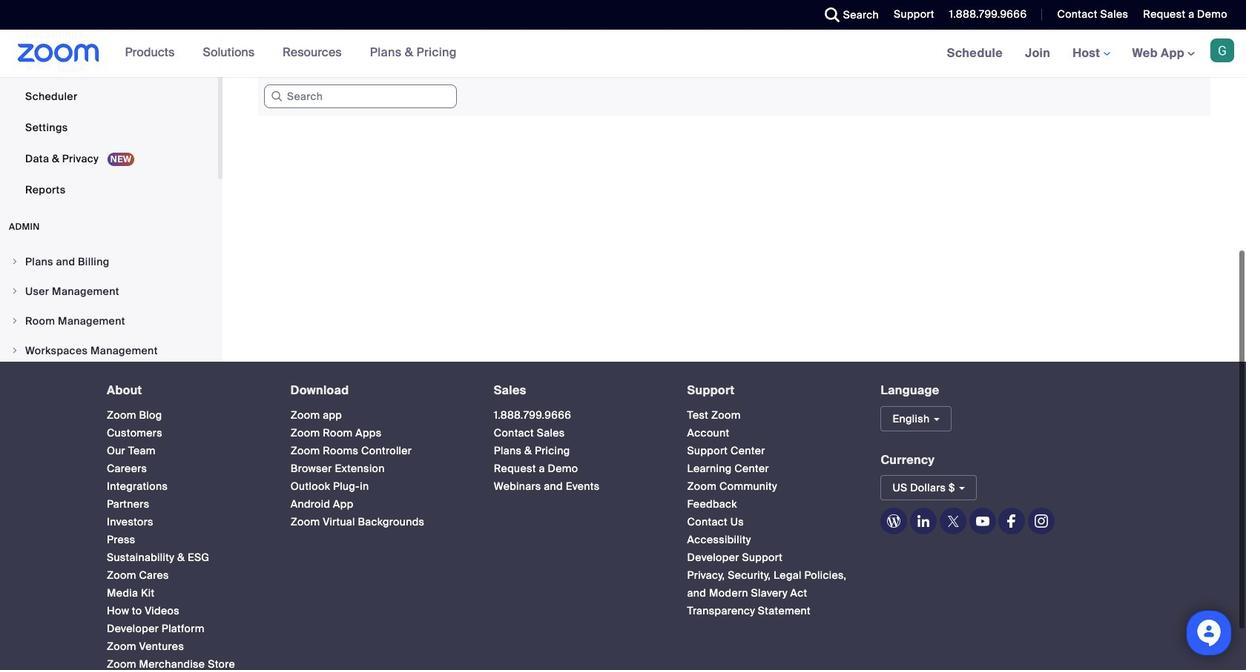 Task type: describe. For each thing, give the bounding box(es) containing it.
zoom logo image
[[18, 44, 99, 62]]

1 right image from the top
[[10, 287, 19, 296]]

Search text field
[[264, 85, 457, 108]]

profile picture image
[[1211, 39, 1234, 62]]

admin menu menu
[[0, 248, 218, 455]]

2 menu item from the top
[[0, 277, 218, 306]]

3 menu item from the top
[[0, 307, 218, 335]]

3 heading from the left
[[494, 384, 661, 397]]

2 right image from the top
[[10, 317, 19, 326]]



Task type: locate. For each thing, give the bounding box(es) containing it.
personal menu menu
[[0, 0, 218, 206]]

product information navigation
[[114, 30, 468, 77]]

4 menu item from the top
[[0, 337, 218, 365]]

1 right image from the top
[[10, 257, 19, 266]]

2 right image from the top
[[10, 346, 19, 355]]

right image
[[10, 287, 19, 296], [10, 317, 19, 326]]

menu item
[[0, 248, 218, 276], [0, 277, 218, 306], [0, 307, 218, 335], [0, 337, 218, 365]]

right image
[[10, 257, 19, 266], [10, 346, 19, 355]]

banner
[[0, 30, 1246, 78]]

1 vertical spatial right image
[[10, 317, 19, 326]]

0 vertical spatial right image
[[10, 287, 19, 296]]

heading
[[107, 384, 264, 397], [291, 384, 467, 397], [494, 384, 661, 397], [687, 384, 854, 397]]

0 vertical spatial right image
[[10, 257, 19, 266]]

2 heading from the left
[[291, 384, 467, 397]]

4 heading from the left
[[687, 384, 854, 397]]

meetings navigation
[[936, 30, 1246, 78]]

1 heading from the left
[[107, 384, 264, 397]]

1 menu item from the top
[[0, 248, 218, 276]]

1 vertical spatial right image
[[10, 346, 19, 355]]



Task type: vqa. For each thing, say whether or not it's contained in the screenshot.
"meetings" NAVIGATION in the top of the page
yes



